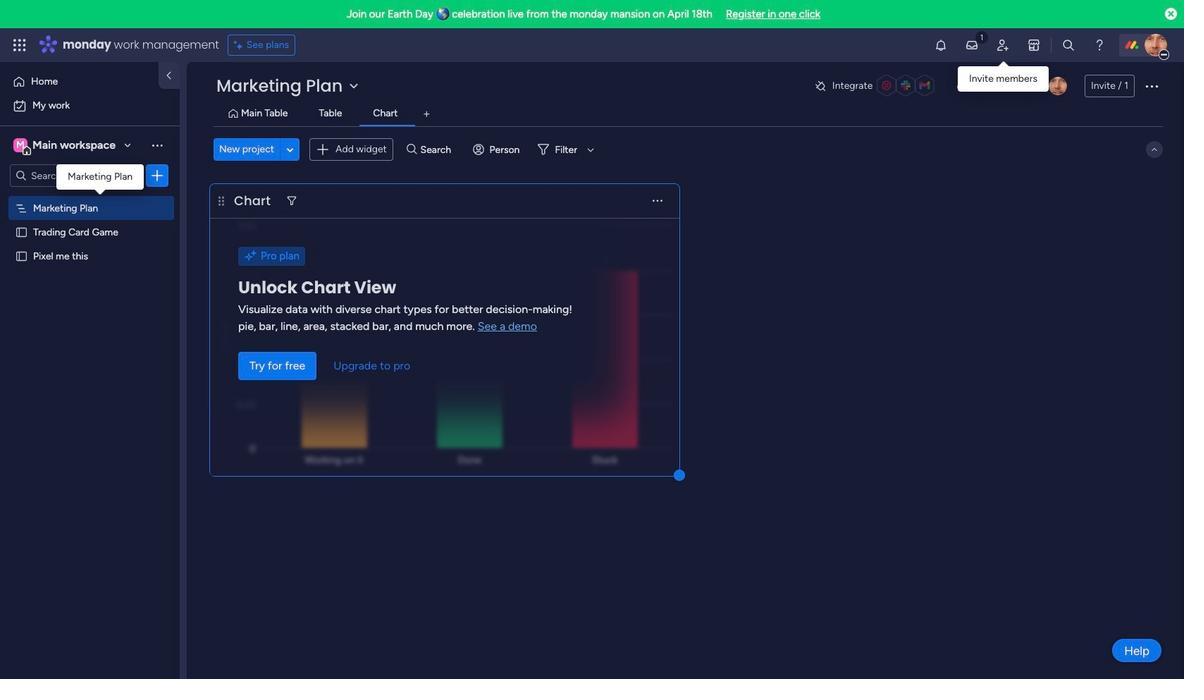 Task type: describe. For each thing, give the bounding box(es) containing it.
arrow down image
[[583, 141, 600, 158]]

1 vertical spatial option
[[8, 95, 171, 117]]

public board image
[[15, 249, 28, 262]]

Search field
[[417, 140, 460, 159]]

more dots image
[[653, 196, 663, 206]]

0 vertical spatial option
[[8, 71, 150, 93]]

see plans image
[[234, 37, 247, 53]]

add view image
[[424, 109, 430, 120]]

select product image
[[13, 38, 27, 52]]

2 vertical spatial option
[[0, 195, 180, 198]]

v2 search image
[[407, 142, 417, 157]]

notifications image
[[935, 38, 949, 52]]

search everything image
[[1062, 38, 1076, 52]]

workspace options image
[[150, 138, 164, 152]]

public board image
[[15, 225, 28, 238]]



Task type: vqa. For each thing, say whether or not it's contained in the screenshot.
"HELP" image
yes



Task type: locate. For each thing, give the bounding box(es) containing it.
list box
[[0, 193, 180, 458]]

1 vertical spatial james peterson image
[[1050, 77, 1068, 95]]

james peterson image
[[1145, 34, 1168, 56], [1050, 77, 1068, 95]]

workspace image
[[13, 138, 28, 153]]

None field
[[231, 192, 274, 210]]

0 horizontal spatial james peterson image
[[1050, 77, 1068, 95]]

invite members image
[[997, 38, 1011, 52]]

Search in workspace field
[[30, 168, 118, 184]]

options image
[[1144, 78, 1161, 95]]

monday marketplace image
[[1028, 38, 1042, 52]]

update feed image
[[966, 38, 980, 52]]

collapse image
[[1150, 144, 1161, 155]]

0 vertical spatial james peterson image
[[1145, 34, 1168, 56]]

option
[[8, 71, 150, 93], [8, 95, 171, 117], [0, 195, 180, 198]]

dapulse drag handle 3 image
[[219, 196, 224, 206]]

tab
[[416, 103, 438, 126]]

james peterson image down search everything icon
[[1050, 77, 1068, 95]]

workspace selection element
[[13, 137, 118, 155]]

1 image
[[976, 29, 989, 45]]

help image
[[1093, 38, 1107, 52]]

tab list
[[214, 103, 1164, 126]]

1 horizontal spatial james peterson image
[[1145, 34, 1168, 56]]

angle down image
[[287, 144, 294, 155]]

james peterson image up options image
[[1145, 34, 1168, 56]]



